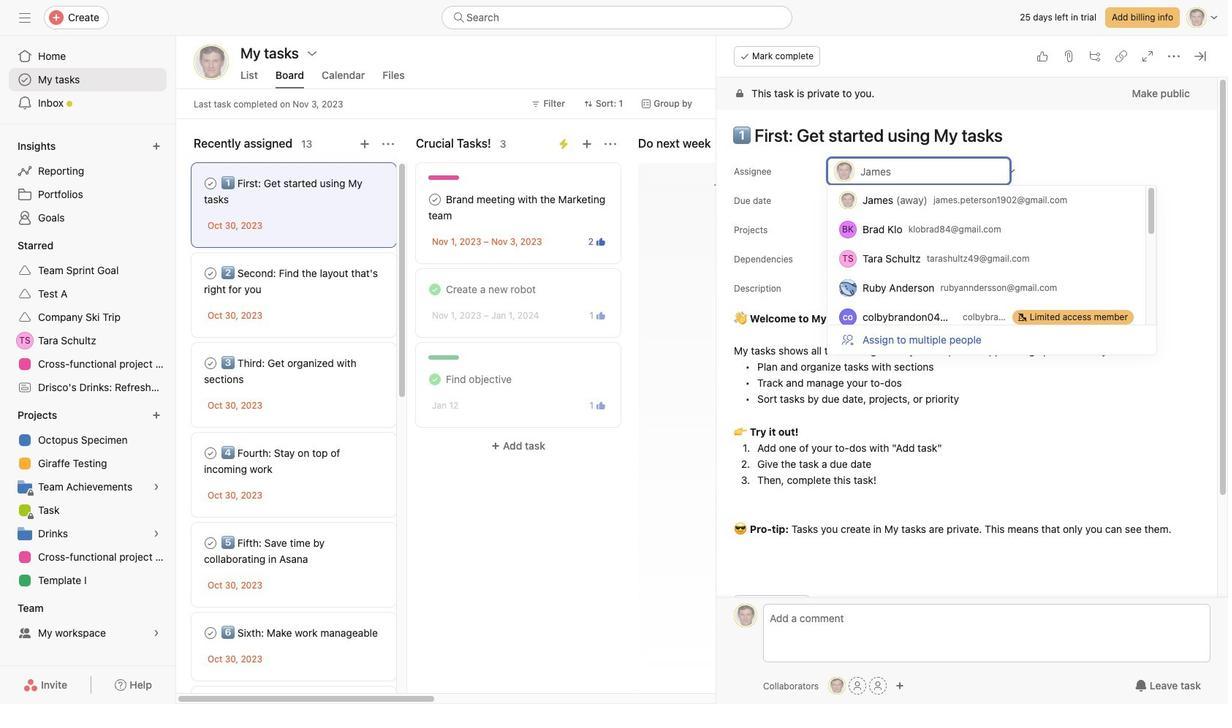 Task type: vqa. For each thing, say whether or not it's contained in the screenshot.
STARRED element
yes



Task type: describe. For each thing, give the bounding box(es) containing it.
1 add task image from the left
[[359, 138, 371, 150]]

new insights image
[[152, 142, 161, 151]]

clear due date image
[[936, 196, 945, 205]]

starred element
[[0, 233, 176, 402]]

add or remove collaborators image
[[896, 682, 905, 691]]

description document
[[718, 309, 1200, 538]]

1 more section actions image from the left
[[383, 138, 394, 150]]

add subtask image
[[1090, 50, 1102, 62]]

attachments: add a file to this task, 1️⃣ first: get started using my tasks image
[[1064, 50, 1075, 62]]

1 like. you liked this task image
[[597, 311, 606, 320]]

copy task link image
[[1116, 50, 1128, 62]]

0 likes. click to like this task image
[[1037, 50, 1049, 62]]

completed image
[[426, 371, 444, 388]]

2 more section actions image from the left
[[605, 138, 617, 150]]

rules for crucial tasks! image
[[558, 138, 570, 150]]

hide sidebar image
[[19, 12, 31, 23]]

see details, team achievements image
[[152, 483, 161, 492]]

Task Name text field
[[724, 119, 1200, 152]]

completed image
[[426, 281, 444, 298]]

global element
[[0, 36, 176, 124]]

2 mark complete checkbox from the top
[[202, 535, 219, 552]]

2 add task image from the left
[[582, 138, 593, 150]]

new project or portfolio image
[[152, 411, 161, 420]]

see details, drinks image
[[152, 530, 161, 538]]

teams element
[[0, 595, 176, 648]]

1 completed checkbox from the top
[[426, 281, 444, 298]]

5 mark complete image from the top
[[202, 625, 219, 642]]

main content inside 1️⃣ first: get started using my tasks dialog
[[717, 78, 1218, 704]]



Task type: locate. For each thing, give the bounding box(es) containing it.
0 horizontal spatial add task image
[[359, 138, 371, 150]]

Completed checkbox
[[426, 281, 444, 298], [426, 371, 444, 388]]

1️⃣ first: get started using my tasks dialog
[[717, 36, 1229, 704]]

1 mark complete image from the top
[[202, 265, 219, 282]]

2 mark complete image from the top
[[202, 355, 219, 372]]

projects element
[[0, 402, 176, 595]]

close details image
[[1195, 50, 1207, 62]]

0 horizontal spatial more section actions image
[[383, 138, 394, 150]]

0 horizontal spatial list box
[[442, 6, 793, 29]]

James text field
[[828, 158, 1011, 184]]

0 vertical spatial completed checkbox
[[426, 281, 444, 298]]

1 mark complete checkbox from the top
[[202, 175, 219, 192]]

4 mark complete image from the top
[[202, 535, 219, 552]]

list box
[[442, 6, 793, 29], [828, 186, 1157, 355]]

main content
[[717, 78, 1218, 704]]

1 vertical spatial completed checkbox
[[426, 371, 444, 388]]

1 horizontal spatial more section actions image
[[605, 138, 617, 150]]

1 vertical spatial list box
[[828, 186, 1157, 355]]

mark complete image
[[202, 265, 219, 282], [202, 355, 219, 372], [202, 445, 219, 462], [202, 535, 219, 552], [202, 625, 219, 642]]

1 like. you liked this task image
[[597, 401, 606, 410]]

2 likes. you liked this task image
[[597, 237, 606, 246]]

full screen image
[[1143, 50, 1154, 62]]

add task image
[[359, 138, 371, 150], [582, 138, 593, 150]]

1 horizontal spatial add task image
[[582, 138, 593, 150]]

0 vertical spatial list box
[[442, 6, 793, 29]]

0 horizontal spatial mark complete image
[[202, 175, 219, 192]]

remove assignee image
[[904, 167, 913, 176]]

1 horizontal spatial list box
[[828, 186, 1157, 355]]

more actions for this task image
[[1169, 50, 1181, 62]]

see details, my workspace image
[[152, 629, 161, 638]]

3 mark complete image from the top
[[202, 445, 219, 462]]

insights element
[[0, 133, 176, 233]]

mark complete image
[[202, 175, 219, 192], [426, 191, 444, 208]]

0 vertical spatial mark complete checkbox
[[202, 175, 219, 192]]

Mark complete checkbox
[[426, 191, 444, 208], [202, 265, 219, 282], [202, 355, 219, 372], [202, 445, 219, 462], [202, 625, 219, 642]]

more section actions image
[[383, 138, 394, 150], [605, 138, 617, 150]]

1 vertical spatial mark complete checkbox
[[202, 535, 219, 552]]

2 completed checkbox from the top
[[426, 371, 444, 388]]

Mark complete checkbox
[[202, 175, 219, 192], [202, 535, 219, 552]]

show options image
[[306, 48, 318, 59]]

1 horizontal spatial mark complete image
[[426, 191, 444, 208]]



